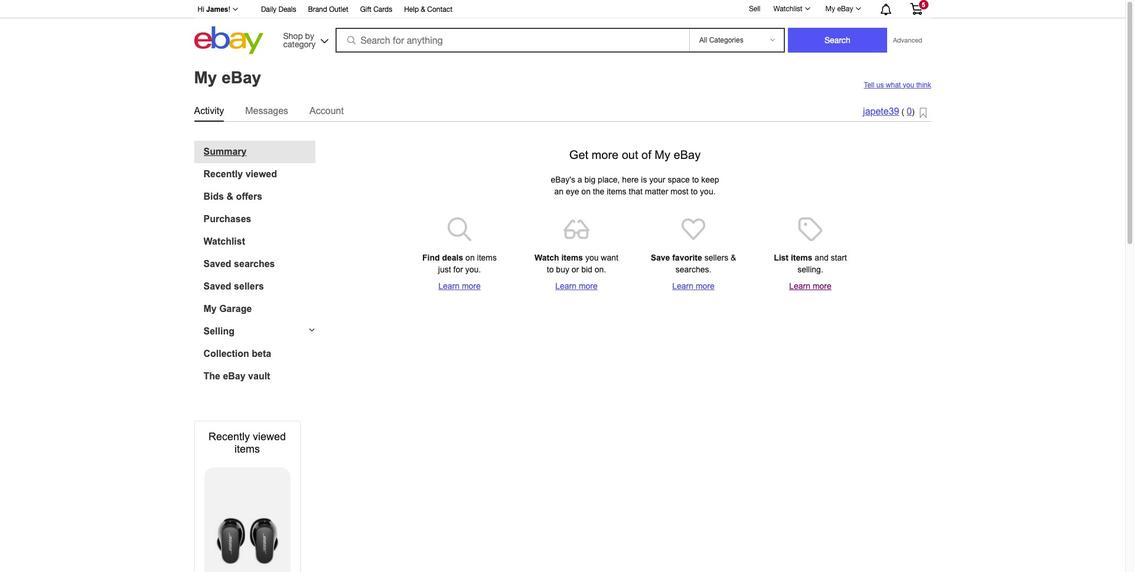 Task type: vqa. For each thing, say whether or not it's contained in the screenshot.
48" Deluxe Windsor Pine Artificial Christmas Teardrop Swag - Unlit link
no



Task type: describe. For each thing, give the bounding box(es) containing it.
the ebay vault
[[204, 371, 270, 381]]

sell
[[749, 5, 761, 13]]

more for sellers & searches.
[[696, 281, 715, 291]]

1 vertical spatial to
[[691, 187, 698, 196]]

brand outlet link
[[308, 4, 349, 17]]

outlet
[[329, 5, 349, 14]]

more for and start selling.
[[813, 281, 832, 291]]

learn more link for to
[[533, 280, 621, 292]]

you want to buy or bid on.
[[547, 253, 619, 274]]

my garage link
[[204, 304, 315, 314]]

my ebay inside main content
[[194, 68, 261, 87]]

viewed for recently viewed items
[[253, 431, 286, 442]]

sellers & searches.
[[676, 253, 737, 274]]

save favorite
[[651, 253, 703, 262]]

beta
[[252, 348, 271, 359]]

just
[[439, 265, 451, 274]]

garage
[[219, 304, 252, 314]]

gift
[[360, 5, 372, 14]]

learn for just
[[439, 281, 460, 291]]

)
[[913, 107, 915, 117]]

0 horizontal spatial watchlist link
[[204, 236, 315, 247]]

my ebay link
[[820, 2, 867, 16]]

and start selling.
[[798, 253, 848, 274]]

0
[[907, 107, 913, 117]]

watchlist inside "account" navigation
[[774, 5, 803, 13]]

ebay inside "account" navigation
[[838, 5, 854, 13]]

on.
[[595, 265, 607, 274]]

bids
[[204, 191, 224, 201]]

learn more for just
[[439, 281, 481, 291]]

account navigation
[[191, 0, 932, 18]]

shop by category
[[283, 31, 316, 49]]

0 vertical spatial to
[[693, 175, 700, 184]]

the ebay vault link
[[204, 371, 315, 382]]

learn more link for searches.
[[650, 280, 738, 292]]

list
[[774, 253, 789, 262]]

bids & offers link
[[204, 191, 315, 202]]

space
[[668, 175, 690, 184]]

recently viewed items
[[209, 431, 286, 455]]

help & contact link
[[404, 4, 453, 17]]

viewed for recently viewed
[[246, 169, 277, 179]]

selling
[[204, 326, 235, 336]]

saved searches
[[204, 259, 275, 269]]

& for help
[[421, 5, 426, 14]]

!
[[228, 5, 230, 14]]

cards
[[374, 5, 393, 14]]

learn for selling.
[[790, 281, 811, 291]]

eye
[[566, 187, 580, 196]]

or
[[572, 265, 579, 274]]

you. inside on items just for you.
[[466, 265, 481, 274]]

what
[[887, 81, 902, 89]]

gift cards
[[360, 5, 393, 14]]

sell link
[[744, 5, 766, 13]]

items inside 'recently viewed items'
[[235, 443, 260, 455]]

selling button
[[194, 326, 315, 337]]

more for on items just for you.
[[462, 281, 481, 291]]

favorite
[[673, 253, 703, 262]]

help
[[404, 5, 419, 14]]

james
[[206, 5, 228, 14]]

vault
[[248, 371, 270, 381]]

japete39 link
[[864, 107, 900, 117]]

buy
[[556, 265, 570, 274]]

watch
[[535, 253, 560, 262]]

us
[[877, 81, 885, 89]]

make this page your my ebay homepage image
[[920, 107, 927, 119]]

to inside you want to buy or bid on.
[[547, 265, 554, 274]]

saved sellers
[[204, 281, 264, 291]]

recently for recently viewed items
[[209, 431, 250, 442]]

japete39
[[864, 107, 900, 117]]

my ebay main content
[[5, 57, 1121, 572]]

gift cards link
[[360, 4, 393, 17]]

learn more for selling.
[[790, 281, 832, 291]]

find
[[423, 253, 440, 262]]

on inside on items just for you.
[[466, 253, 475, 262]]

0 link
[[907, 107, 913, 117]]

that
[[629, 187, 643, 196]]

advanced
[[894, 37, 923, 44]]

recently viewed
[[204, 169, 277, 179]]

none submit inside shop by category banner
[[789, 28, 888, 53]]

watch items
[[535, 253, 583, 262]]

on inside ebay's a big place, here is your space to keep an eye on the items that matter most to you.
[[582, 187, 591, 196]]

a
[[578, 175, 583, 184]]

searches
[[234, 259, 275, 269]]

of
[[642, 148, 652, 161]]

0 vertical spatial watchlist link
[[768, 2, 816, 16]]

here
[[623, 175, 639, 184]]

summary link
[[204, 146, 315, 157]]

place,
[[598, 175, 620, 184]]

learn more for to
[[556, 281, 598, 291]]

daily
[[261, 5, 277, 14]]

you. inside ebay's a big place, here is your space to keep an eye on the items that matter most to you.
[[701, 187, 716, 196]]

get more out of my ebay
[[570, 148, 701, 161]]

the
[[204, 371, 220, 381]]

and
[[815, 253, 829, 262]]

selling.
[[798, 265, 824, 274]]

activity
[[194, 106, 224, 116]]

for
[[454, 265, 463, 274]]

ebay's a big place, here is your space to keep an eye on the items that matter most to you.
[[551, 175, 720, 196]]

most
[[671, 187, 689, 196]]

your
[[650, 175, 666, 184]]

searches.
[[676, 265, 712, 274]]

daily deals
[[261, 5, 296, 14]]



Task type: locate. For each thing, give the bounding box(es) containing it.
to down watch
[[547, 265, 554, 274]]

3 learn more link from the left
[[650, 280, 738, 292]]

saved
[[204, 259, 232, 269], [204, 281, 232, 291]]

1 vertical spatial my ebay
[[194, 68, 261, 87]]

0 horizontal spatial you.
[[466, 265, 481, 274]]

shop by category banner
[[191, 0, 932, 57]]

tell
[[864, 81, 875, 89]]

more down searches.
[[696, 281, 715, 291]]

more for you want to buy or bid on.
[[579, 281, 598, 291]]

you. right "for"
[[466, 265, 481, 274]]

advanced link
[[888, 28, 929, 52]]

2 vertical spatial &
[[731, 253, 737, 262]]

4 learn more from the left
[[790, 281, 832, 291]]

1 vertical spatial you.
[[466, 265, 481, 274]]

deals
[[279, 5, 296, 14]]

2 saved from the top
[[204, 281, 232, 291]]

on right deals
[[466, 253, 475, 262]]

learn for searches.
[[673, 281, 694, 291]]

my inside "account" navigation
[[826, 5, 836, 13]]

items inside ebay's a big place, here is your space to keep an eye on the items that matter most to you.
[[607, 187, 627, 196]]

you inside you want to buy or bid on.
[[586, 253, 599, 262]]

0 horizontal spatial you
[[586, 253, 599, 262]]

& inside "account" navigation
[[421, 5, 426, 14]]

hi
[[198, 5, 204, 14]]

save
[[651, 253, 671, 262]]

hi james !
[[198, 5, 230, 14]]

you right "what"
[[904, 81, 915, 89]]

my
[[826, 5, 836, 13], [194, 68, 217, 87], [655, 148, 671, 161], [204, 304, 217, 314]]

0 horizontal spatial &
[[227, 191, 234, 201]]

daily deals link
[[261, 4, 296, 17]]

viewed inside 'recently viewed items'
[[253, 431, 286, 442]]

watchlist
[[774, 5, 803, 13], [204, 236, 245, 246]]

you. down the keep
[[701, 187, 716, 196]]

learn down buy
[[556, 281, 577, 291]]

learn more link down "selling."
[[767, 280, 855, 292]]

& right bids
[[227, 191, 234, 201]]

5 link
[[904, 0, 930, 17]]

3 learn more from the left
[[673, 281, 715, 291]]

start
[[831, 253, 848, 262]]

items for on items just for you.
[[477, 253, 497, 262]]

1 horizontal spatial sellers
[[705, 253, 729, 262]]

saved for saved sellers
[[204, 281, 232, 291]]

1 vertical spatial sellers
[[234, 281, 264, 291]]

tell us what you think
[[864, 81, 932, 89]]

collection
[[204, 348, 249, 359]]

0 horizontal spatial watchlist
[[204, 236, 245, 246]]

0 vertical spatial viewed
[[246, 169, 277, 179]]

2 vertical spatial to
[[547, 265, 554, 274]]

summary
[[204, 146, 247, 156]]

watchlist inside my ebay main content
[[204, 236, 245, 246]]

1 learn more link from the left
[[416, 280, 504, 292]]

more down "for"
[[462, 281, 481, 291]]

learn more down or
[[556, 281, 598, 291]]

want
[[601, 253, 619, 262]]

1 vertical spatial on
[[466, 253, 475, 262]]

account link
[[310, 103, 344, 119]]

an
[[555, 187, 564, 196]]

0 horizontal spatial my ebay
[[194, 68, 261, 87]]

recently for recently viewed
[[204, 169, 243, 179]]

3 learn from the left
[[673, 281, 694, 291]]

0 horizontal spatial on
[[466, 253, 475, 262]]

messages
[[245, 106, 289, 116]]

learn more link down searches.
[[650, 280, 738, 292]]

sellers inside sellers & searches.
[[705, 253, 729, 262]]

brand outlet
[[308, 5, 349, 14]]

learn more link for just
[[416, 280, 504, 292]]

purchases
[[204, 214, 251, 224]]

the
[[593, 187, 605, 196]]

learn down just
[[439, 281, 460, 291]]

on down big
[[582, 187, 591, 196]]

ebay's
[[551, 175, 576, 184]]

to
[[693, 175, 700, 184], [691, 187, 698, 196], [547, 265, 554, 274]]

more left out
[[592, 148, 619, 161]]

deals
[[442, 253, 464, 262]]

out
[[622, 148, 639, 161]]

learn more for searches.
[[673, 281, 715, 291]]

1 learn from the left
[[439, 281, 460, 291]]

brand
[[308, 5, 327, 14]]

0 vertical spatial sellers
[[705, 253, 729, 262]]

Search for anything text field
[[337, 29, 687, 51]]

account
[[310, 106, 344, 116]]

my ebay
[[826, 5, 854, 13], [194, 68, 261, 87]]

purchases link
[[204, 214, 315, 224]]

1 vertical spatial &
[[227, 191, 234, 201]]

is
[[642, 175, 648, 184]]

more
[[592, 148, 619, 161], [462, 281, 481, 291], [579, 281, 598, 291], [696, 281, 715, 291], [813, 281, 832, 291]]

5
[[922, 1, 926, 8]]

& right the favorite
[[731, 253, 737, 262]]

to left the keep
[[693, 175, 700, 184]]

1 horizontal spatial you.
[[701, 187, 716, 196]]

saved for saved searches
[[204, 259, 232, 269]]

0 vertical spatial you
[[904, 81, 915, 89]]

learn more link down "for"
[[416, 280, 504, 292]]

4 learn from the left
[[790, 281, 811, 291]]

big
[[585, 175, 596, 184]]

2 learn more link from the left
[[533, 280, 621, 292]]

to right most
[[691, 187, 698, 196]]

watchlist right sell link
[[774, 5, 803, 13]]

learn down "selling."
[[790, 281, 811, 291]]

you up bid
[[586, 253, 599, 262]]

on
[[582, 187, 591, 196], [466, 253, 475, 262]]

get
[[570, 148, 589, 161]]

items for watch items
[[562, 253, 583, 262]]

learn for to
[[556, 281, 577, 291]]

learn down searches.
[[673, 281, 694, 291]]

recently inside 'recently viewed items'
[[209, 431, 250, 442]]

1 horizontal spatial my ebay
[[826, 5, 854, 13]]

saved up my garage
[[204, 281, 232, 291]]

saved up saved sellers
[[204, 259, 232, 269]]

0 vertical spatial saved
[[204, 259, 232, 269]]

bid
[[582, 265, 593, 274]]

1 horizontal spatial watchlist link
[[768, 2, 816, 16]]

& inside sellers & searches.
[[731, 253, 737, 262]]

shop by category button
[[278, 26, 331, 52]]

learn more down "for"
[[439, 281, 481, 291]]

learn
[[439, 281, 460, 291], [556, 281, 577, 291], [673, 281, 694, 291], [790, 281, 811, 291]]

contact
[[428, 5, 453, 14]]

1 horizontal spatial &
[[421, 5, 426, 14]]

0 vertical spatial recently
[[204, 169, 243, 179]]

2 learn from the left
[[556, 281, 577, 291]]

0 vertical spatial on
[[582, 187, 591, 196]]

messages link
[[245, 103, 289, 119]]

& for sellers
[[731, 253, 737, 262]]

1 vertical spatial viewed
[[253, 431, 286, 442]]

shop
[[283, 31, 303, 40]]

japete39 ( 0 )
[[864, 107, 915, 117]]

more down bid
[[579, 281, 598, 291]]

watchlist link right sell link
[[768, 2, 816, 16]]

items for list items
[[791, 253, 813, 262]]

1 vertical spatial recently
[[209, 431, 250, 442]]

offers
[[236, 191, 263, 201]]

saved searches link
[[204, 259, 315, 269]]

my garage
[[204, 304, 252, 314]]

(
[[902, 107, 905, 117]]

1 vertical spatial watchlist
[[204, 236, 245, 246]]

list items
[[774, 253, 813, 262]]

on items just for you.
[[439, 253, 497, 274]]

learn more link
[[416, 280, 504, 292], [533, 280, 621, 292], [650, 280, 738, 292], [767, 280, 855, 292]]

0 vertical spatial watchlist
[[774, 5, 803, 13]]

items inside on items just for you.
[[477, 253, 497, 262]]

think
[[917, 81, 932, 89]]

watchlist link up saved searches link
[[204, 236, 315, 247]]

more down "selling."
[[813, 281, 832, 291]]

saved sellers link
[[204, 281, 315, 292]]

1 vertical spatial saved
[[204, 281, 232, 291]]

help & contact
[[404, 5, 453, 14]]

you.
[[701, 187, 716, 196], [466, 265, 481, 274]]

4 learn more link from the left
[[767, 280, 855, 292]]

1 vertical spatial watchlist link
[[204, 236, 315, 247]]

0 horizontal spatial sellers
[[234, 281, 264, 291]]

0 vertical spatial you.
[[701, 187, 716, 196]]

1 learn more from the left
[[439, 281, 481, 291]]

watchlist down purchases
[[204, 236, 245, 246]]

1 horizontal spatial on
[[582, 187, 591, 196]]

0 vertical spatial &
[[421, 5, 426, 14]]

2 learn more from the left
[[556, 281, 598, 291]]

1 saved from the top
[[204, 259, 232, 269]]

you
[[904, 81, 915, 89], [586, 253, 599, 262]]

2 horizontal spatial &
[[731, 253, 737, 262]]

learn more down searches.
[[673, 281, 715, 291]]

& for bids
[[227, 191, 234, 201]]

None submit
[[789, 28, 888, 53]]

watchlist link
[[768, 2, 816, 16], [204, 236, 315, 247]]

learn more link for selling.
[[767, 280, 855, 292]]

my ebay inside "account" navigation
[[826, 5, 854, 13]]

collection beta
[[204, 348, 271, 359]]

sellers down searches
[[234, 281, 264, 291]]

&
[[421, 5, 426, 14], [227, 191, 234, 201], [731, 253, 737, 262]]

recently viewed link
[[204, 169, 315, 179]]

learn more link down or
[[533, 280, 621, 292]]

sellers up searches.
[[705, 253, 729, 262]]

& right help
[[421, 5, 426, 14]]

matter
[[645, 187, 669, 196]]

1 vertical spatial you
[[586, 253, 599, 262]]

category
[[283, 39, 316, 49]]

learn more down "selling."
[[790, 281, 832, 291]]

ebay
[[838, 5, 854, 13], [222, 68, 261, 87], [674, 148, 701, 161], [223, 371, 246, 381]]

1 horizontal spatial watchlist
[[774, 5, 803, 13]]

0 vertical spatial my ebay
[[826, 5, 854, 13]]

1 horizontal spatial you
[[904, 81, 915, 89]]



